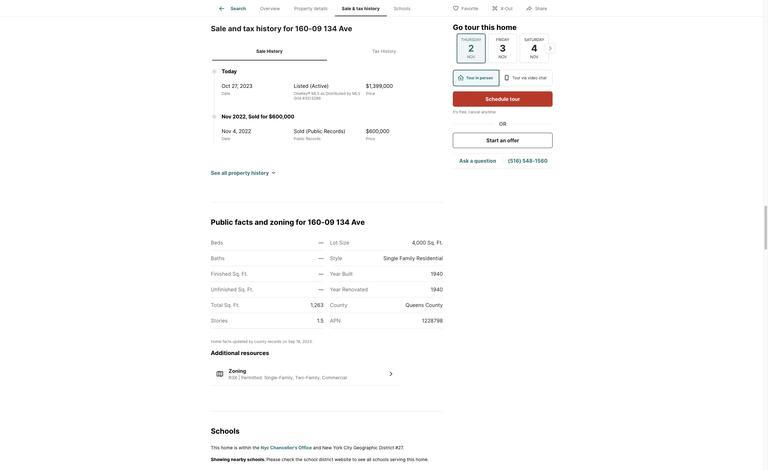 Task type: vqa. For each thing, say whether or not it's contained in the screenshot.
'On Redfin' button
no



Task type: locate. For each thing, give the bounding box(es) containing it.
0 vertical spatial ave
[[339, 24, 352, 33]]

ask a question link
[[459, 158, 496, 164]]

0 vertical spatial facts
[[235, 218, 253, 227]]

1 horizontal spatial sale
[[256, 49, 266, 54]]

friday 3 nov
[[496, 37, 509, 59]]

2023 right 27,
[[240, 83, 253, 89]]

4,000
[[412, 240, 426, 246]]

list box
[[453, 70, 553, 86]]

the
[[253, 445, 260, 451], [296, 457, 302, 463]]

tax for and
[[243, 24, 254, 33]]

records
[[268, 340, 281, 344]]

nov down 3
[[499, 55, 507, 59]]

family, left two-
[[279, 375, 294, 381]]

0 horizontal spatial schools
[[211, 427, 240, 436]]

2022
[[239, 128, 251, 134]]

tax history tab
[[327, 43, 442, 59]]

1 mls from the left
[[311, 91, 319, 96]]

1 horizontal spatial tax
[[356, 6, 363, 11]]

1 — from the top
[[319, 240, 324, 246]]

0 vertical spatial 134
[[324, 24, 337, 33]]

history right the tax
[[381, 49, 396, 54]]

nov inside thursday 2 nov
[[467, 55, 475, 59]]

sale left &
[[342, 6, 351, 11]]

(public
[[306, 128, 322, 134]]

1 horizontal spatial all
[[367, 457, 371, 463]]

tax right &
[[356, 6, 363, 11]]

question
[[474, 158, 496, 164]]

facts for public
[[235, 218, 253, 227]]

out
[[505, 6, 513, 11]]

1940 up queens county
[[431, 287, 443, 293]]

date inside oct 27, 2023 date
[[222, 91, 230, 96]]

sold
[[248, 113, 259, 120], [294, 128, 304, 134]]

2 — from the top
[[319, 255, 324, 262]]

family,
[[279, 375, 294, 381], [306, 375, 321, 381]]

0 vertical spatial and
[[228, 24, 241, 33]]

2 date from the top
[[222, 136, 230, 141]]

1 vertical spatial year
[[330, 287, 341, 293]]

price
[[366, 91, 375, 96], [366, 136, 375, 141]]

unfinished
[[211, 287, 237, 293]]

09 down the details
[[312, 24, 322, 33]]

0 vertical spatial for
[[283, 24, 293, 33]]

1 vertical spatial this
[[407, 457, 415, 463]]

1 vertical spatial for
[[261, 113, 268, 120]]

1.5
[[317, 318, 324, 324]]

history right &
[[364, 6, 380, 11]]

sale down sale and tax history for 160-09 134 ave
[[256, 49, 266, 54]]

1 price from the top
[[366, 91, 375, 96]]

0 horizontal spatial facts
[[223, 340, 232, 344]]

or
[[499, 121, 506, 127]]

0 vertical spatial tax
[[356, 6, 363, 11]]

1 vertical spatial history
[[256, 24, 282, 33]]

tab list containing sale history
[[211, 42, 443, 60]]

by right distributed
[[347, 91, 351, 96]]

year for year built
[[330, 271, 341, 277]]

total sq. ft.
[[211, 302, 240, 309]]

sale inside tab
[[256, 49, 266, 54]]

1 vertical spatial sale
[[211, 24, 226, 33]]

nov down 4
[[530, 55, 538, 59]]

sq. right total
[[224, 302, 232, 309]]

sq. for finished
[[232, 271, 240, 277]]

style
[[330, 255, 342, 262]]

134 for sale and tax history for 160-09 134 ave
[[324, 24, 337, 33]]

1 vertical spatial 160-
[[308, 218, 325, 227]]

public up beds
[[211, 218, 233, 227]]

2 tour from the left
[[512, 76, 520, 80]]

history right property
[[251, 170, 269, 176]]

nov for 2
[[467, 55, 475, 59]]

history down sale and tax history for 160-09 134 ave
[[267, 49, 283, 54]]

2 horizontal spatial for
[[296, 218, 306, 227]]

price inside $600,000 price
[[366, 136, 375, 141]]

1 history from the left
[[267, 49, 283, 54]]

134 down the details
[[324, 24, 337, 33]]

it's
[[453, 110, 458, 114]]

tour
[[466, 76, 475, 80], [512, 76, 520, 80]]

1 vertical spatial price
[[366, 136, 375, 141]]

1 horizontal spatial for
[[283, 24, 293, 33]]

3 — from the top
[[319, 271, 324, 277]]

queens
[[406, 302, 424, 309]]

share button
[[521, 1, 553, 15]]

history for tax history
[[381, 49, 396, 54]]

0 horizontal spatial mls
[[311, 91, 319, 96]]

1 vertical spatial schools
[[211, 427, 240, 436]]

year left built at the bottom left of the page
[[330, 271, 341, 277]]

1 horizontal spatial home
[[496, 23, 517, 32]]

school
[[304, 457, 318, 463]]

history down overview 'tab'
[[256, 24, 282, 33]]

county
[[330, 302, 347, 309], [425, 302, 443, 309]]

ft. down finished sq. ft.
[[247, 287, 254, 293]]

2 family, from the left
[[306, 375, 321, 381]]

mls right distributed
[[352, 91, 360, 96]]

see
[[211, 170, 220, 176]]

permitted:
[[241, 375, 263, 381]]

thursday 2 nov
[[461, 37, 481, 59]]

zoning
[[229, 368, 246, 375]]

history
[[267, 49, 283, 54], [381, 49, 396, 54]]

0 horizontal spatial tax
[[243, 24, 254, 33]]

all
[[221, 170, 227, 176], [367, 457, 371, 463]]

— up 1,263
[[319, 287, 324, 293]]

home left is
[[221, 445, 233, 451]]

share
[[535, 6, 547, 11]]

ft. down unfinished sq. ft.
[[233, 302, 240, 309]]

2 vertical spatial and
[[313, 445, 321, 451]]

18,
[[296, 340, 301, 344]]

1 horizontal spatial sold
[[294, 128, 304, 134]]

2 price from the top
[[366, 136, 375, 141]]

0 horizontal spatial the
[[253, 445, 260, 451]]

and left new
[[313, 445, 321, 451]]

tab list containing search
[[211, 0, 423, 16]]

0 horizontal spatial history
[[267, 49, 283, 54]]

office
[[298, 445, 312, 451]]

county up the apn
[[330, 302, 347, 309]]

. right 18, at the left of the page
[[312, 340, 313, 344]]

person
[[480, 76, 493, 80]]

2 tab list from the top
[[211, 42, 443, 60]]

2 history from the left
[[381, 49, 396, 54]]

27,
[[232, 83, 238, 89]]

0 vertical spatial public
[[294, 136, 305, 141]]

home.
[[416, 457, 429, 463]]

sold left (public on the top of the page
[[294, 128, 304, 134]]

this up thursday
[[481, 23, 495, 32]]

0 vertical spatial home
[[496, 23, 517, 32]]

family, left commercial at the bottom left of page
[[306, 375, 321, 381]]

0 vertical spatial all
[[221, 170, 227, 176]]

public inside sold (public records) public records
[[294, 136, 305, 141]]

4,000 sq. ft.
[[412, 240, 443, 246]]

baths
[[211, 255, 225, 262]]

tour left in
[[466, 76, 475, 80]]

1 vertical spatial date
[[222, 136, 230, 141]]

0 vertical spatial year
[[330, 271, 341, 277]]

1 horizontal spatial history
[[381, 49, 396, 54]]

160- for history
[[295, 24, 312, 33]]

nov for 4
[[530, 55, 538, 59]]

history for sale history
[[267, 49, 283, 54]]

nov inside the saturday 4 nov
[[530, 55, 538, 59]]

1 vertical spatial $600,000
[[366, 128, 389, 134]]

1 year from the top
[[330, 271, 341, 277]]

history inside tab
[[364, 6, 380, 11]]

date
[[222, 91, 230, 96], [222, 136, 230, 141]]

sale inside tab
[[342, 6, 351, 11]]

sale for sale & tax history
[[342, 6, 351, 11]]

schools
[[373, 457, 389, 463]]

1 horizontal spatial by
[[347, 91, 351, 96]]

None button
[[457, 33, 486, 63], [488, 34, 517, 63], [520, 34, 549, 63], [457, 33, 486, 63], [488, 34, 517, 63], [520, 34, 549, 63]]

for right 2022, at the left top of page
[[261, 113, 268, 120]]

date for nov 4, 2022
[[222, 136, 230, 141]]

home up friday
[[496, 23, 517, 32]]

this
[[481, 23, 495, 32], [407, 457, 415, 463]]

0 horizontal spatial 2023
[[240, 83, 253, 89]]

sale for sale history
[[256, 49, 266, 54]]

for right zoning
[[296, 218, 306, 227]]

nov for 3
[[499, 55, 507, 59]]

0 vertical spatial history
[[364, 6, 380, 11]]

zoning r3x | permitted: single-family, two-family, commercial
[[229, 368, 347, 381]]

0 horizontal spatial tour
[[465, 23, 479, 32]]

and down search link
[[228, 24, 241, 33]]

nov 2022, sold for $600,000
[[222, 113, 294, 120]]

134 for public facts and zoning for 160-09 134 ave
[[336, 218, 350, 227]]

1 vertical spatial .
[[403, 445, 404, 451]]

nov inside friday 3 nov
[[499, 55, 507, 59]]

updated
[[233, 340, 248, 344]]

0 horizontal spatial for
[[261, 113, 268, 120]]

sale down search link
[[211, 24, 226, 33]]

ft. for 4,000 sq. ft.
[[437, 240, 443, 246]]

1 tour from the left
[[466, 76, 475, 80]]

2023 inside oct 27, 2023 date
[[240, 83, 253, 89]]

0 vertical spatial $600,000
[[269, 113, 294, 120]]

the right check on the left of page
[[296, 457, 302, 463]]

facts for home
[[223, 340, 232, 344]]

0 vertical spatial schools
[[394, 6, 411, 11]]

tour for tour in person
[[466, 76, 475, 80]]

0 vertical spatial 2023
[[240, 83, 253, 89]]

0 vertical spatial date
[[222, 91, 230, 96]]

sq.
[[427, 240, 435, 246], [232, 271, 240, 277], [238, 287, 246, 293], [224, 302, 232, 309]]

134
[[324, 24, 337, 33], [336, 218, 350, 227]]

1 vertical spatial sold
[[294, 128, 304, 134]]

x-out button
[[486, 1, 518, 15]]

0 vertical spatial 1940
[[431, 271, 443, 277]]

tour in person option
[[453, 70, 499, 86]]

sq. right finished
[[232, 271, 240, 277]]

tour left via at the right
[[512, 76, 520, 80]]

tour right schedule
[[510, 96, 520, 102]]

1 vertical spatial facts
[[223, 340, 232, 344]]

start
[[486, 137, 499, 144]]

tax inside tab
[[356, 6, 363, 11]]

2023
[[240, 83, 253, 89], [302, 340, 312, 344]]

schedule tour button
[[453, 91, 553, 107]]

tax
[[372, 49, 380, 54]]

0 horizontal spatial and
[[228, 24, 241, 33]]

year for year renovated
[[330, 287, 341, 293]]

1 vertical spatial and
[[255, 218, 268, 227]]

tab list for x-out "button"
[[211, 0, 423, 16]]

0 horizontal spatial sale
[[211, 24, 226, 33]]

mls left 'as' at the left of the page
[[311, 91, 319, 96]]

1 horizontal spatial facts
[[235, 218, 253, 227]]

the left "nyc"
[[253, 445, 260, 451]]

county up 1228798
[[425, 302, 443, 309]]

facts
[[235, 218, 253, 227], [223, 340, 232, 344]]

nov left 4,
[[222, 128, 231, 134]]

tax down search
[[243, 24, 254, 33]]

0 vertical spatial the
[[253, 445, 260, 451]]

#3513286
[[302, 96, 321, 101]]

tour inside option
[[512, 76, 520, 80]]

1 horizontal spatial 09
[[325, 218, 335, 227]]

listed (active) onekey® mls as distributed by mls grid #3513286
[[294, 83, 360, 101]]

0 vertical spatial by
[[347, 91, 351, 96]]

— left style
[[319, 255, 324, 262]]

09 up the lot
[[325, 218, 335, 227]]

lot
[[330, 240, 338, 246]]

ft. up residential at right bottom
[[437, 240, 443, 246]]

by left the county
[[249, 340, 253, 344]]

home facts updated by county records on sep 18, 2023 .
[[211, 340, 313, 344]]

0 vertical spatial tour
[[465, 23, 479, 32]]

sold (public records) public records
[[294, 128, 345, 141]]

2 horizontal spatial sale
[[342, 6, 351, 11]]

public left "records" in the left top of the page
[[294, 136, 305, 141]]

tour inside option
[[466, 76, 475, 80]]

— for baths
[[319, 255, 324, 262]]

two-
[[295, 375, 306, 381]]

sq. for 4,000
[[427, 240, 435, 246]]

4 — from the top
[[319, 287, 324, 293]]

chancellor's
[[270, 445, 297, 451]]

2 mls from the left
[[352, 91, 360, 96]]

tour up thursday
[[465, 23, 479, 32]]

1 horizontal spatial 2023
[[302, 340, 312, 344]]

1940 down residential at right bottom
[[431, 271, 443, 277]]

tour via video chat option
[[499, 70, 553, 86]]

0 horizontal spatial 09
[[312, 24, 322, 33]]

1940 for year built
[[431, 271, 443, 277]]

price for $1,399,000
[[366, 91, 375, 96]]

price inside $1,399,000 price
[[366, 91, 375, 96]]

tour inside button
[[510, 96, 520, 102]]

— left the lot
[[319, 240, 324, 246]]

— left year built
[[319, 271, 324, 277]]

0 vertical spatial price
[[366, 91, 375, 96]]

via
[[521, 76, 527, 80]]

friday
[[496, 37, 509, 42]]

ft. for finished sq. ft.
[[242, 271, 248, 277]]

sale for sale and tax history for 160-09 134 ave
[[211, 24, 226, 33]]

1 vertical spatial tax
[[243, 24, 254, 33]]

1 vertical spatial home
[[221, 445, 233, 451]]

beds
[[211, 240, 223, 246]]

1 tab list from the top
[[211, 0, 423, 16]]

1 vertical spatial tour
[[510, 96, 520, 102]]

0 horizontal spatial county
[[330, 302, 347, 309]]

1 date from the top
[[222, 91, 230, 96]]

1228798
[[422, 318, 443, 324]]

1 vertical spatial ave
[[351, 218, 365, 227]]

4
[[531, 43, 537, 54]]

0 horizontal spatial this
[[407, 457, 415, 463]]

2 year from the top
[[330, 287, 341, 293]]

134 up size
[[336, 218, 350, 227]]

go tour this home
[[453, 23, 517, 32]]

1 1940 from the top
[[431, 271, 443, 277]]

1 horizontal spatial tour
[[510, 96, 520, 102]]

commercial
[[322, 375, 347, 381]]

history inside "tab"
[[381, 49, 396, 54]]

0 vertical spatial 160-
[[295, 24, 312, 33]]

date inside 'nov 4, 2022 date'
[[222, 136, 230, 141]]

year down year built
[[330, 287, 341, 293]]

1 horizontal spatial mls
[[352, 91, 360, 96]]

0 vertical spatial this
[[481, 23, 495, 32]]

nov down the 2
[[467, 55, 475, 59]]

sq. right the 4,000
[[427, 240, 435, 246]]

history inside dropdown button
[[251, 170, 269, 176]]

1 vertical spatial 2023
[[302, 340, 312, 344]]

0 vertical spatial 09
[[312, 24, 322, 33]]

1 vertical spatial 134
[[336, 218, 350, 227]]

2 1940 from the top
[[431, 287, 443, 293]]

history inside tab
[[267, 49, 283, 54]]

mls
[[311, 91, 319, 96], [352, 91, 360, 96]]

0 vertical spatial sold
[[248, 113, 259, 120]]

0 horizontal spatial all
[[221, 170, 227, 176]]

sq. right unfinished
[[238, 287, 246, 293]]

0 horizontal spatial tour
[[466, 76, 475, 80]]

lot size
[[330, 240, 349, 246]]

2023 right 18, at the left of the page
[[302, 340, 312, 344]]

2 vertical spatial for
[[296, 218, 306, 227]]

1 vertical spatial the
[[296, 457, 302, 463]]

2 vertical spatial history
[[251, 170, 269, 176]]

tab list
[[211, 0, 423, 16], [211, 42, 443, 60]]

year
[[330, 271, 341, 277], [330, 287, 341, 293]]

r3x
[[229, 375, 237, 381]]

0 vertical spatial .
[[312, 340, 313, 344]]

new
[[322, 445, 332, 451]]

tax
[[356, 6, 363, 11], [243, 24, 254, 33]]

single
[[383, 255, 398, 262]]

1 vertical spatial 1940
[[431, 287, 443, 293]]

for down overview 'tab'
[[283, 24, 293, 33]]

1 vertical spatial tab list
[[211, 42, 443, 60]]

by inside listed (active) onekey® mls as distributed by mls grid #3513286
[[347, 91, 351, 96]]

ft. up unfinished sq. ft.
[[242, 271, 248, 277]]

1 horizontal spatial county
[[425, 302, 443, 309]]

offer
[[507, 137, 519, 144]]

. up serving
[[403, 445, 404, 451]]

tour
[[465, 23, 479, 32], [510, 96, 520, 102]]

1 horizontal spatial family,
[[306, 375, 321, 381]]

1 horizontal spatial tour
[[512, 76, 520, 80]]

1 vertical spatial 09
[[325, 218, 335, 227]]

1 horizontal spatial schools
[[394, 6, 411, 11]]

tour for schedule
[[510, 96, 520, 102]]

this left home.
[[407, 457, 415, 463]]

sold right 2022, at the left top of page
[[248, 113, 259, 120]]

— for beds
[[319, 240, 324, 246]]

and left zoning
[[255, 218, 268, 227]]

— for unfinished sq. ft.
[[319, 287, 324, 293]]



Task type: describe. For each thing, give the bounding box(es) containing it.
built
[[342, 271, 353, 277]]

0 horizontal spatial public
[[211, 218, 233, 227]]

additional resources
[[211, 350, 269, 357]]

oct
[[222, 83, 230, 89]]

$1,399,000
[[366, 83, 393, 89]]

showing nearby schools. please check the school district website to see all schools serving this home.
[[211, 457, 429, 463]]

year built
[[330, 271, 353, 277]]

tour for go
[[465, 23, 479, 32]]

city
[[344, 445, 352, 451]]

tour via video chat
[[512, 76, 547, 80]]

0 horizontal spatial $600,000
[[269, 113, 294, 120]]

1940 for year renovated
[[431, 287, 443, 293]]

showing
[[211, 457, 230, 463]]

details
[[314, 6, 328, 11]]

1 county from the left
[[330, 302, 347, 309]]

is
[[234, 445, 237, 451]]

cancel
[[468, 110, 480, 114]]

for for zoning
[[296, 218, 306, 227]]

sale and tax history for 160-09 134 ave
[[211, 24, 352, 33]]

1 horizontal spatial .
[[403, 445, 404, 451]]

saturday
[[524, 37, 544, 42]]

1 horizontal spatial this
[[481, 23, 495, 32]]

ave for sale and tax history for 160-09 134 ave
[[339, 24, 352, 33]]

public facts and zoning for 160-09 134 ave
[[211, 218, 365, 227]]

an
[[500, 137, 506, 144]]

$600,000 price
[[366, 128, 389, 141]]

york
[[333, 445, 343, 451]]

schedule
[[485, 96, 509, 102]]

finished
[[211, 271, 231, 277]]

#27
[[395, 445, 403, 451]]

additional
[[211, 350, 240, 357]]

sale history tab
[[212, 43, 327, 59]]

to
[[352, 457, 357, 463]]

list box containing tour in person
[[453, 70, 553, 86]]

x-
[[501, 6, 505, 11]]

09 for sale and tax history for 160-09 134 ave
[[312, 24, 322, 33]]

— for finished sq. ft.
[[319, 271, 324, 277]]

all inside dropdown button
[[221, 170, 227, 176]]

in
[[476, 76, 479, 80]]

1560
[[535, 158, 548, 164]]

history for and
[[256, 24, 282, 33]]

county
[[254, 340, 267, 344]]

this
[[211, 445, 220, 451]]

3
[[500, 43, 506, 54]]

nov left 2022, at the left top of page
[[222, 113, 231, 120]]

website
[[335, 457, 351, 463]]

1 horizontal spatial the
[[296, 457, 302, 463]]

548-
[[522, 158, 535, 164]]

start an offer
[[486, 137, 519, 144]]

unfinished sq. ft.
[[211, 287, 254, 293]]

oct 27, 2023 date
[[222, 83, 253, 96]]

please
[[266, 457, 280, 463]]

history for all
[[251, 170, 269, 176]]

nov 4, 2022 date
[[222, 128, 251, 141]]

property details tab
[[287, 1, 335, 16]]

see
[[358, 457, 365, 463]]

favorite button
[[447, 1, 484, 15]]

video
[[528, 76, 538, 80]]

for for history
[[283, 24, 293, 33]]

0 horizontal spatial sold
[[248, 113, 259, 120]]

(516) 548-1560
[[508, 158, 548, 164]]

160- for zoning
[[308, 218, 325, 227]]

09 for public facts and zoning for 160-09 134 ave
[[325, 218, 335, 227]]

(516) 548-1560 link
[[508, 158, 548, 164]]

free,
[[459, 110, 467, 114]]

ft. for unfinished sq. ft.
[[247, 287, 254, 293]]

ask
[[459, 158, 469, 164]]

tax for &
[[356, 6, 363, 11]]

sold inside sold (public records) public records
[[294, 128, 304, 134]]

1 vertical spatial by
[[249, 340, 253, 344]]

property
[[228, 170, 250, 176]]

onekey®
[[294, 91, 310, 96]]

serving
[[390, 457, 406, 463]]

0 horizontal spatial home
[[221, 445, 233, 451]]

ft. for total sq. ft.
[[233, 302, 240, 309]]

apn
[[330, 318, 341, 324]]

nyc
[[261, 445, 269, 451]]

overview tab
[[253, 1, 287, 16]]

sale & tax history
[[342, 6, 380, 11]]

tax history
[[372, 49, 396, 54]]

year renovated
[[330, 287, 368, 293]]

property details
[[294, 6, 328, 11]]

total
[[211, 302, 223, 309]]

listed
[[294, 83, 309, 89]]

ave for public facts and zoning for 160-09 134 ave
[[351, 218, 365, 227]]

property
[[294, 6, 313, 11]]

today
[[222, 68, 237, 74]]

start an offer button
[[453, 133, 553, 148]]

1 horizontal spatial $600,000
[[366, 128, 389, 134]]

0 horizontal spatial .
[[312, 340, 313, 344]]

single family residential
[[383, 255, 443, 262]]

&
[[352, 6, 355, 11]]

schools inside tab
[[394, 6, 411, 11]]

2
[[468, 43, 474, 54]]

price for $600,000
[[366, 136, 375, 141]]

this home is within the nyc chancellor's office and new york city geographic district #27 .
[[211, 445, 404, 451]]

tour for tour via video chat
[[512, 76, 520, 80]]

queens county
[[406, 302, 443, 309]]

1 vertical spatial all
[[367, 457, 371, 463]]

(516)
[[508, 158, 521, 164]]

schools tab
[[387, 1, 418, 16]]

tab list for "see all property history" dropdown button at left
[[211, 42, 443, 60]]

district
[[379, 445, 394, 451]]

history for &
[[364, 6, 380, 11]]

thursday
[[461, 37, 481, 42]]

2 county from the left
[[425, 302, 443, 309]]

next image
[[545, 43, 555, 54]]

sq. for total
[[224, 302, 232, 309]]

sale & tax history tab
[[335, 1, 387, 16]]

2 horizontal spatial and
[[313, 445, 321, 451]]

records)
[[324, 128, 345, 134]]

anytime
[[481, 110, 496, 114]]

home
[[211, 340, 222, 344]]

(active)
[[310, 83, 329, 89]]

sq. for unfinished
[[238, 287, 246, 293]]

date for oct 27, 2023
[[222, 91, 230, 96]]

1 family, from the left
[[279, 375, 294, 381]]

search link
[[218, 5, 246, 12]]

nov inside 'nov 4, 2022 date'
[[222, 128, 231, 134]]

1 horizontal spatial and
[[255, 218, 268, 227]]

search
[[231, 6, 246, 11]]



